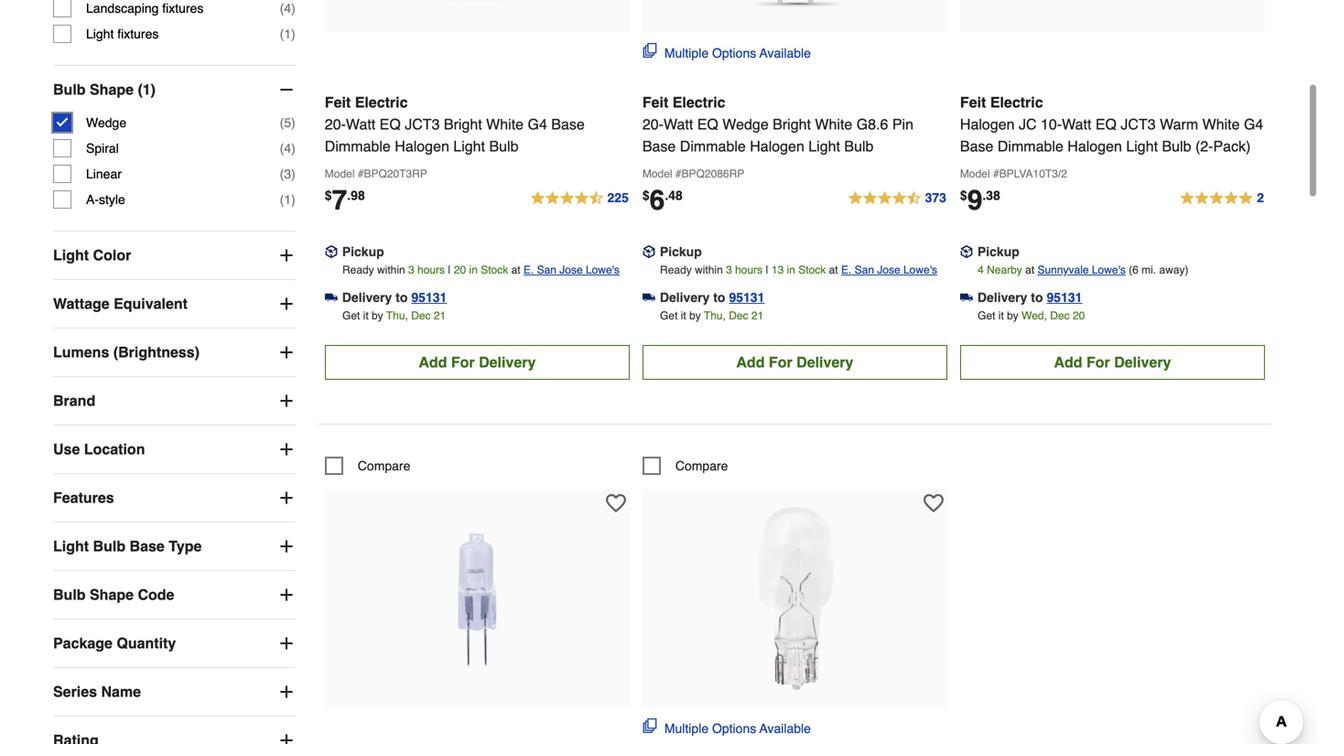 Task type: vqa. For each thing, say whether or not it's contained in the screenshot.
rightmost THE MESSES
no



Task type: describe. For each thing, give the bounding box(es) containing it.
(6
[[1129, 264, 1139, 276]]

location
[[84, 441, 145, 458]]

type
[[169, 538, 202, 555]]

20- for 20-watt eq wedge bright white g8.6 pin base dimmable halogen light bulb
[[643, 116, 664, 133]]

to for 20
[[396, 290, 408, 305]]

2 heart outline image from the left
[[924, 493, 944, 513]]

shape for (1)
[[90, 81, 134, 98]]

.98
[[347, 188, 365, 203]]

by for ready within 3 hours | 13 in stock at e. san jose lowe's
[[689, 309, 701, 322]]

at for 13
[[829, 264, 838, 276]]

eq for jct3
[[380, 116, 401, 133]]

( 4 ) for spiral
[[280, 141, 296, 156]]

pickup image
[[325, 245, 338, 258]]

$ 7 .98
[[325, 184, 365, 216]]

( 5 )
[[280, 115, 296, 130]]

3 by from the left
[[1007, 309, 1019, 322]]

1 for light fixtures
[[284, 27, 291, 41]]

features
[[53, 489, 114, 506]]

) for linear
[[291, 167, 296, 181]]

eq inside feit electric halogen jc 10-watt eq jct3 warm white g4 base dimmable halogen light bulb (2-pack)
[[1096, 116, 1117, 133]]

thu, for ready within 3 hours | 20 in stock at e. san jose lowe's
[[386, 309, 408, 322]]

quantity
[[117, 635, 176, 652]]

light color button
[[53, 232, 296, 279]]

truck filled image
[[325, 291, 338, 304]]

halogen inside "feit electric 20-watt eq jct3 bright white g4 base dimmable halogen light bulb"
[[395, 138, 449, 155]]

add for delivery for third add for delivery button from the left
[[1054, 354, 1171, 371]]

options for feit electric 20-watt eq wedge bright white g8.6 pin base dimmable halogen light bulb image
[[712, 46, 756, 60]]

373 button
[[847, 188, 947, 210]]

pin
[[893, 116, 914, 133]]

base inside button
[[130, 538, 165, 555]]

) for a-style
[[291, 192, 296, 207]]

multiple options available link for kichler 18-watt eq t4 warm white wedge dimmable halogen light bulb (4-pack) image
[[643, 719, 811, 738]]

electric for watt
[[990, 94, 1043, 111]]

g4 inside feit electric halogen jc 10-watt eq jct3 warm white g4 base dimmable halogen light bulb (2-pack)
[[1244, 116, 1264, 133]]

color
[[93, 247, 131, 264]]

add for first add for delivery button from the left
[[419, 354, 447, 371]]

lumens (brightness) button
[[53, 329, 296, 376]]

21 for 20
[[434, 309, 446, 322]]

feit electric 20-watt eq wedge bright white g8.6 pin base dimmable halogen light bulb
[[643, 94, 914, 155]]

$ 9 .38
[[960, 184, 1001, 216]]

lumens (brightness)
[[53, 344, 200, 361]]

brand button
[[53, 377, 296, 425]]

nearby
[[987, 264, 1022, 276]]

features button
[[53, 474, 296, 522]]

373
[[925, 190, 947, 205]]

wattage
[[53, 295, 110, 312]]

away)
[[1159, 264, 1189, 276]]

plus image for bulb shape code
[[277, 586, 296, 604]]

6
[[650, 184, 665, 216]]

actual price $9.38 element
[[960, 184, 1001, 216]]

1 wedge from the left
[[86, 115, 126, 130]]

series name button
[[53, 668, 296, 716]]

2
[[1257, 190, 1264, 205]]

to for 13
[[713, 290, 725, 305]]

landscaping
[[86, 1, 159, 16]]

package quantity button
[[53, 620, 296, 667]]

plus image for light bulb base type
[[277, 537, 296, 556]]

fixtures for landscaping fixtures
[[162, 1, 204, 16]]

(2-
[[1196, 138, 1214, 155]]

3 to from the left
[[1031, 290, 1043, 305]]

feit electric 20-watt eq wedge bright white g8.6 pin base dimmable halogen light bulb image
[[694, 0, 896, 25]]

wedge inside feit electric 20-watt eq wedge bright white g8.6 pin base dimmable halogen light bulb
[[723, 116, 769, 133]]

electric for jct3
[[355, 94, 408, 111]]

3 lowe's from the left
[[1092, 264, 1126, 276]]

white for light
[[815, 116, 853, 133]]

( for a-style
[[280, 192, 284, 207]]

pack)
[[1214, 138, 1251, 155]]

model # bplva10t3/2
[[960, 167, 1067, 180]]

7
[[332, 184, 347, 216]]

plus image for use location
[[277, 440, 296, 459]]

ready within 3 hours | 20 in stock at e. san jose lowe's
[[342, 264, 620, 276]]

watt for dimmable
[[346, 116, 376, 133]]

5 stars image
[[1179, 188, 1265, 210]]

available for feit electric 20-watt eq wedge bright white g8.6 pin base dimmable halogen light bulb image
[[760, 46, 811, 60]]

use
[[53, 441, 80, 458]]

7 plus image from the top
[[277, 732, 296, 744]]

lowe's for ready within 3 hours | 20 in stock at e. san jose lowe's
[[586, 264, 620, 276]]

e. san jose lowe's button for ready within 3 hours | 13 in stock at e. san jose lowe's
[[841, 261, 937, 279]]

multiple for kichler 18-watt eq t4 warm white wedge dimmable halogen light bulb (4-pack) image
[[665, 721, 709, 736]]

95131 button for 20
[[411, 288, 447, 307]]

for for 2nd add for delivery button from left
[[769, 354, 793, 371]]

| for 13
[[766, 264, 769, 276]]

g4 inside "feit electric 20-watt eq jct3 bright white g4 base dimmable halogen light bulb"
[[528, 116, 547, 133]]

.48
[[665, 188, 683, 203]]

4.5 stars image for 6
[[847, 188, 947, 210]]

a-
[[86, 192, 99, 207]]

jose for ready within 3 hours | 13 in stock at e. san jose lowe's
[[877, 264, 901, 276]]

1 add for delivery button from the left
[[325, 345, 630, 380]]

light fixtures
[[86, 27, 159, 41]]

feit electric landscape 20-watt eq jct4 warm white g4 base dimmable halogen light bulb (2-pack) image
[[377, 499, 578, 700]]

( for spiral
[[280, 141, 284, 156]]

use location
[[53, 441, 145, 458]]

model for 20-watt eq wedge bright white g8.6 pin base dimmable halogen light bulb
[[643, 167, 672, 180]]

( for wedge
[[280, 115, 284, 130]]

3 95131 from the left
[[1047, 290, 1083, 305]]

10-
[[1041, 116, 1062, 133]]

4 nearby at sunnyvale lowe's (6 mi. away)
[[978, 264, 1189, 276]]

linear
[[86, 167, 122, 181]]

thu, for ready within 3 hours | 13 in stock at e. san jose lowe's
[[704, 309, 726, 322]]

plus image for features
[[277, 489, 296, 507]]

feit for feit electric 20-watt eq jct3 bright white g4 base dimmable halogen light bulb
[[325, 94, 351, 111]]

( 3 )
[[280, 167, 296, 181]]

( for linear
[[280, 167, 284, 181]]

bpq20t3rp
[[364, 167, 427, 180]]

it for ready within 3 hours | 20 in stock at e. san jose lowe's
[[363, 309, 369, 322]]

pickup image for 4 nearby
[[960, 245, 973, 258]]

light inside button
[[53, 538, 89, 555]]

feit electric 20-watt eq jct3 bright white g4 base dimmable halogen light bulb
[[325, 94, 585, 155]]

eq for wedge
[[697, 116, 719, 133]]

95131 button for 13
[[729, 288, 765, 307]]

dimmable inside feit electric halogen jc 10-watt eq jct3 warm white g4 base dimmable halogen light bulb (2-pack)
[[998, 138, 1064, 155]]

in for 20
[[469, 264, 478, 276]]

dimmable inside feit electric 20-watt eq wedge bright white g8.6 pin base dimmable halogen light bulb
[[680, 138, 746, 155]]

4 for landscaping fixtures
[[284, 1, 291, 16]]

minus image
[[277, 81, 296, 99]]

multiple options available link for feit electric 20-watt eq wedge bright white g8.6 pin base dimmable halogen light bulb image
[[643, 43, 811, 62]]

e. san jose lowe's button for ready within 3 hours | 20 in stock at e. san jose lowe's
[[524, 261, 620, 279]]

20 for |
[[454, 264, 466, 276]]

3 get from the left
[[978, 309, 996, 322]]

light inside "feit electric 20-watt eq jct3 bright white g4 base dimmable halogen light bulb"
[[453, 138, 485, 155]]

1 heart outline image from the left
[[606, 493, 626, 513]]

2 add for delivery button from the left
[[643, 345, 947, 380]]

bulb inside feit electric 20-watt eq wedge bright white g8.6 pin base dimmable halogen light bulb
[[844, 138, 874, 155]]

model # bpq2086rp
[[643, 167, 745, 180]]

g8.6
[[857, 116, 888, 133]]

white for bulb
[[486, 116, 524, 133]]

add for delivery for first add for delivery button from the left
[[419, 354, 536, 371]]

base inside feit electric 20-watt eq wedge bright white g8.6 pin base dimmable halogen light bulb
[[643, 138, 676, 155]]

warm
[[1160, 116, 1199, 133]]

1000195117 element
[[643, 457, 728, 475]]

light bulb base type button
[[53, 523, 296, 570]]

bulb inside "feit electric 20-watt eq jct3 bright white g4 base dimmable halogen light bulb"
[[489, 138, 519, 155]]

2 vertical spatial 4
[[978, 264, 984, 276]]

lumens
[[53, 344, 109, 361]]

base inside feit electric halogen jc 10-watt eq jct3 warm white g4 base dimmable halogen light bulb (2-pack)
[[960, 138, 994, 155]]

dimmable inside "feit electric 20-watt eq jct3 bright white g4 base dimmable halogen light bulb"
[[325, 138, 391, 155]]

20 for dec
[[1073, 309, 1085, 322]]

brand
[[53, 392, 95, 409]]

wattage equivalent
[[53, 295, 188, 312]]

light inside feit electric 20-watt eq wedge bright white g8.6 pin base dimmable halogen light bulb
[[809, 138, 840, 155]]

base inside "feit electric 20-watt eq jct3 bright white g4 base dimmable halogen light bulb"
[[551, 116, 585, 133]]

ready for ready within 3 hours | 20 in stock at e. san jose lowe's
[[342, 264, 374, 276]]

san for ready within 3 hours | 20 in stock at e. san jose lowe's
[[537, 264, 557, 276]]

2 button
[[1179, 188, 1265, 210]]

pickup for ready within 3 hours | 13 in stock at e. san jose lowe's
[[660, 244, 702, 259]]

3 pickup from the left
[[978, 244, 1020, 259]]

actual price $6.48 element
[[643, 184, 683, 216]]

wed,
[[1022, 309, 1047, 322]]

3 it from the left
[[999, 309, 1004, 322]]

3 for ready within 3 hours | 13 in stock at e. san jose lowe's
[[726, 264, 732, 276]]

3 dec from the left
[[1050, 309, 1070, 322]]

by for ready within 3 hours | 20 in stock at e. san jose lowe's
[[372, 309, 383, 322]]

(brightness)
[[113, 344, 200, 361]]

a-style
[[86, 192, 125, 207]]

jc
[[1019, 116, 1037, 133]]



Task type: locate. For each thing, give the bounding box(es) containing it.
bpq2086rp
[[682, 167, 745, 180]]

)
[[291, 1, 296, 16], [291, 27, 296, 41], [291, 115, 296, 130], [291, 141, 296, 156], [291, 167, 296, 181], [291, 192, 296, 207]]

g4 up 225 button
[[528, 116, 547, 133]]

2 pickup image from the left
[[960, 245, 973, 258]]

1 ( 4 ) from the top
[[280, 1, 296, 16]]

g4 up pack)
[[1244, 116, 1264, 133]]

2 model from the left
[[643, 167, 672, 180]]

1 eq from the left
[[380, 116, 401, 133]]

20- up model # bpq2086rp
[[643, 116, 664, 133]]

0 horizontal spatial 4.5 stars image
[[530, 188, 630, 210]]

1 dec from the left
[[411, 309, 431, 322]]

dec for 20
[[411, 309, 431, 322]]

base up the model # bplva10t3/2
[[960, 138, 994, 155]]

1 4.5 stars image from the left
[[530, 188, 630, 210]]

1 horizontal spatial watt
[[664, 116, 693, 133]]

2 stock from the left
[[799, 264, 826, 276]]

2 horizontal spatial dec
[[1050, 309, 1070, 322]]

2 horizontal spatial add for delivery
[[1054, 354, 1171, 371]]

1 to from the left
[[396, 290, 408, 305]]

0 horizontal spatial watt
[[346, 116, 376, 133]]

1 horizontal spatial ready
[[660, 264, 692, 276]]

1 white from the left
[[486, 116, 524, 133]]

dec down ready within 3 hours | 13 in stock at e. san jose lowe's
[[729, 309, 748, 322]]

1 20- from the left
[[325, 116, 346, 133]]

multiple for feit electric 20-watt eq wedge bright white g8.6 pin base dimmable halogen light bulb image
[[665, 46, 709, 60]]

1 at from the left
[[511, 264, 521, 276]]

plus image
[[277, 246, 296, 265], [277, 295, 296, 313], [277, 440, 296, 459], [277, 683, 296, 701]]

1 in from the left
[[469, 264, 478, 276]]

( 4 ) up minus 'icon'
[[280, 1, 296, 16]]

1 horizontal spatial fixtures
[[162, 1, 204, 16]]

pickup image down 9
[[960, 245, 973, 258]]

3 white from the left
[[1203, 116, 1240, 133]]

light color
[[53, 247, 131, 264]]

plus image inside series name button
[[277, 683, 296, 701]]

feit for feit electric halogen jc 10-watt eq jct3 warm white g4 base dimmable halogen light bulb (2-pack)
[[960, 94, 986, 111]]

plus image for wattage equivalent
[[277, 295, 296, 313]]

1 horizontal spatial san
[[855, 264, 874, 276]]

delivery to 95131
[[342, 290, 447, 305], [660, 290, 765, 305], [978, 290, 1083, 305]]

1 horizontal spatial in
[[787, 264, 796, 276]]

bright inside "feit electric 20-watt eq jct3 bright white g4 base dimmable halogen light bulb"
[[444, 116, 482, 133]]

0 horizontal spatial thu,
[[386, 309, 408, 322]]

1 horizontal spatial truck filled image
[[960, 291, 973, 304]]

2 compare from the left
[[676, 459, 728, 473]]

|
[[448, 264, 451, 276], [766, 264, 769, 276]]

series
[[53, 684, 97, 700]]

2 lowe's from the left
[[904, 264, 937, 276]]

1 vertical spatial 1
[[284, 192, 291, 207]]

1 e. from the left
[[524, 264, 534, 276]]

1 options from the top
[[712, 46, 756, 60]]

0 horizontal spatial add for delivery button
[[325, 345, 630, 380]]

1 get from the left
[[342, 309, 360, 322]]

at for 20
[[511, 264, 521, 276]]

4 left nearby
[[978, 264, 984, 276]]

13
[[772, 264, 784, 276]]

1 horizontal spatial dimmable
[[680, 138, 746, 155]]

pickup image
[[643, 245, 655, 258], [960, 245, 973, 258]]

1 horizontal spatial e.
[[841, 264, 852, 276]]

4 down 5
[[284, 141, 291, 156]]

ready
[[342, 264, 374, 276], [660, 264, 692, 276]]

compare for 1000195117 element
[[676, 459, 728, 473]]

plus image for lumens (brightness)
[[277, 343, 296, 362]]

jct3 up bpq20t3rp
[[405, 116, 440, 133]]

compare inside 1000195117 element
[[676, 459, 728, 473]]

0 vertical spatial options
[[712, 46, 756, 60]]

sunnyvale lowe's button
[[1038, 261, 1126, 279]]

( 1 ) for style
[[280, 192, 296, 207]]

0 horizontal spatial e. san jose lowe's button
[[524, 261, 620, 279]]

2 get from the left
[[660, 309, 678, 322]]

within
[[377, 264, 405, 276], [695, 264, 723, 276]]

2 delivery to 95131 from the left
[[660, 290, 765, 305]]

1 horizontal spatial model
[[643, 167, 672, 180]]

225 button
[[530, 188, 630, 210]]

spiral
[[86, 141, 119, 156]]

2 horizontal spatial it
[[999, 309, 1004, 322]]

dimmable up bpq2086rp at the right top
[[680, 138, 746, 155]]

package
[[53, 635, 113, 652]]

watt for base
[[664, 116, 693, 133]]

6 ( from the top
[[280, 192, 284, 207]]

jct3 inside feit electric halogen jc 10-watt eq jct3 warm white g4 base dimmable halogen light bulb (2-pack)
[[1121, 116, 1156, 133]]

1 jose from the left
[[560, 264, 583, 276]]

9
[[967, 184, 983, 216]]

2 horizontal spatial white
[[1203, 116, 1240, 133]]

jct3 left warm
[[1121, 116, 1156, 133]]

e. san jose lowe's button down 225 button
[[524, 261, 620, 279]]

get it by thu, dec 21 for ready within 3 hours | 20 in stock at e. san jose lowe's
[[342, 309, 446, 322]]

feit electric halogen jc 10-watt eq jct3 warm white g4 base dimmable halogen light bulb (2-pack)
[[960, 94, 1264, 155]]

2 95131 from the left
[[729, 290, 765, 305]]

# up .48
[[676, 167, 682, 180]]

1 plus image from the top
[[277, 343, 296, 362]]

3 add for delivery button from the left
[[960, 345, 1265, 380]]

# for halogen
[[358, 167, 364, 180]]

truck filled image
[[643, 291, 655, 304], [960, 291, 973, 304]]

dec
[[411, 309, 431, 322], [729, 309, 748, 322], [1050, 309, 1070, 322]]

3 95131 button from the left
[[1047, 288, 1083, 307]]

1 by from the left
[[372, 309, 383, 322]]

wedge up bpq2086rp at the right top
[[723, 116, 769, 133]]

2 multiple from the top
[[665, 721, 709, 736]]

plus image for series name
[[277, 683, 296, 701]]

1 for a-style
[[284, 192, 291, 207]]

san for ready within 3 hours | 13 in stock at e. san jose lowe's
[[855, 264, 874, 276]]

2 e. from the left
[[841, 264, 852, 276]]

shape left code
[[90, 586, 134, 603]]

) for wedge
[[291, 115, 296, 130]]

( 4 ) for landscaping fixtures
[[280, 1, 296, 16]]

eq inside "feit electric 20-watt eq jct3 bright white g4 base dimmable halogen light bulb"
[[380, 116, 401, 133]]

1 vertical spatial 4
[[284, 141, 291, 156]]

2 horizontal spatial for
[[1087, 354, 1110, 371]]

watt inside feit electric halogen jc 10-watt eq jct3 warm white g4 base dimmable halogen light bulb (2-pack)
[[1062, 116, 1092, 133]]

95131 button down "sunnyvale"
[[1047, 288, 1083, 307]]

electric for wedge
[[673, 94, 726, 111]]

1 horizontal spatial within
[[695, 264, 723, 276]]

0 horizontal spatial heart outline image
[[606, 493, 626, 513]]

bulb shape code
[[53, 586, 174, 603]]

$ 6 .48
[[643, 184, 683, 216]]

$ inside $ 6 .48
[[643, 188, 650, 203]]

# for base
[[993, 167, 999, 180]]

1 thu, from the left
[[386, 309, 408, 322]]

1 horizontal spatial to
[[713, 290, 725, 305]]

options
[[712, 46, 756, 60], [712, 721, 756, 736]]

1 shape from the top
[[90, 81, 134, 98]]

6 ) from the top
[[291, 192, 296, 207]]

2 e. san jose lowe's button from the left
[[841, 261, 937, 279]]

eq up bpq20t3rp
[[380, 116, 401, 133]]

multiple options available
[[665, 46, 811, 60], [665, 721, 811, 736]]

(1)
[[138, 81, 156, 98]]

2 in from the left
[[787, 264, 796, 276]]

95131 down ready within 3 hours | 13 in stock at e. san jose lowe's
[[729, 290, 765, 305]]

shape inside button
[[90, 586, 134, 603]]

4.5 stars image
[[530, 188, 630, 210], [847, 188, 947, 210]]

3 ) from the top
[[291, 115, 296, 130]]

4 for spiral
[[284, 141, 291, 156]]

add
[[419, 354, 447, 371], [736, 354, 765, 371], [1054, 354, 1083, 371]]

4 ) from the top
[[291, 141, 296, 156]]

to
[[396, 290, 408, 305], [713, 290, 725, 305], [1031, 290, 1043, 305]]

1 vertical spatial multiple options available
[[665, 721, 811, 736]]

3 eq from the left
[[1096, 116, 1117, 133]]

bulb
[[53, 81, 86, 98], [489, 138, 519, 155], [844, 138, 874, 155], [1162, 138, 1192, 155], [93, 538, 126, 555], [53, 586, 86, 603]]

( 1 ) up minus 'icon'
[[280, 27, 296, 41]]

1 horizontal spatial 21
[[752, 309, 764, 322]]

add for delivery button
[[325, 345, 630, 380], [643, 345, 947, 380], [960, 345, 1265, 380]]

san down 225 button
[[537, 264, 557, 276]]

21 for 13
[[752, 309, 764, 322]]

0 horizontal spatial get
[[342, 309, 360, 322]]

0 horizontal spatial for
[[451, 354, 475, 371]]

5
[[284, 115, 291, 130]]

shape left the (1)
[[90, 81, 134, 98]]

3 plus image from the top
[[277, 489, 296, 507]]

eq up bpq2086rp at the right top
[[697, 116, 719, 133]]

2 ready from the left
[[660, 264, 692, 276]]

eq
[[380, 116, 401, 133], [697, 116, 719, 133], [1096, 116, 1117, 133]]

feit right minus 'icon'
[[325, 94, 351, 111]]

plus image inside use location button
[[277, 440, 296, 459]]

plus image inside features button
[[277, 489, 296, 507]]

5005477805 element
[[325, 457, 410, 475]]

pickup up nearby
[[978, 244, 1020, 259]]

1 horizontal spatial hours
[[735, 264, 763, 276]]

pickup image for ready within
[[643, 245, 655, 258]]

code
[[138, 586, 174, 603]]

1 95131 button from the left
[[411, 288, 447, 307]]

0 horizontal spatial 20
[[454, 264, 466, 276]]

get it by wed, dec 20
[[978, 309, 1085, 322]]

95131 down ready within 3 hours | 20 in stock at e. san jose lowe's
[[411, 290, 447, 305]]

equivalent
[[114, 295, 188, 312]]

2 at from the left
[[829, 264, 838, 276]]

3 plus image from the top
[[277, 440, 296, 459]]

pickup down actual price $6.48 element
[[660, 244, 702, 259]]

3 $ from the left
[[960, 188, 967, 203]]

0 horizontal spatial 21
[[434, 309, 446, 322]]

to up wed,
[[1031, 290, 1043, 305]]

3 delivery to 95131 from the left
[[978, 290, 1083, 305]]

2 add for delivery from the left
[[736, 354, 854, 371]]

plus image inside wattage equivalent button
[[277, 295, 296, 313]]

21 down ready within 3 hours | 13 in stock at e. san jose lowe's
[[752, 309, 764, 322]]

base left type
[[130, 538, 165, 555]]

eq inside feit electric 20-watt eq wedge bright white g8.6 pin base dimmable halogen light bulb
[[697, 116, 719, 133]]

5 ( from the top
[[280, 167, 284, 181]]

2 multiple options available from the top
[[665, 721, 811, 736]]

1 g4 from the left
[[528, 116, 547, 133]]

2 white from the left
[[815, 116, 853, 133]]

plus image inside light color button
[[277, 246, 296, 265]]

light inside button
[[53, 247, 89, 264]]

pickup right pickup icon
[[342, 244, 384, 259]]

within for ready within 3 hours | 20 in stock at e. san jose lowe's
[[377, 264, 405, 276]]

( 1 ) down ( 3 )
[[280, 192, 296, 207]]

get
[[342, 309, 360, 322], [660, 309, 678, 322], [978, 309, 996, 322]]

95131 for 20
[[411, 290, 447, 305]]

1 horizontal spatial add for delivery
[[736, 354, 854, 371]]

2 add from the left
[[736, 354, 765, 371]]

heart outline image
[[606, 493, 626, 513], [924, 493, 944, 513]]

feit electric 20-watt eq jct3 bright white g4 base dimmable halogen light bulb image
[[377, 0, 578, 25]]

wattage equivalent button
[[53, 280, 296, 328]]

truck filled image for get it by wed, dec 20
[[960, 291, 973, 304]]

available
[[760, 46, 811, 60], [760, 721, 811, 736]]

) for spiral
[[291, 141, 296, 156]]

2 plus image from the top
[[277, 392, 296, 410]]

model up 6
[[643, 167, 672, 180]]

4
[[284, 1, 291, 16], [284, 141, 291, 156], [978, 264, 984, 276]]

0 horizontal spatial san
[[537, 264, 557, 276]]

e. for 20
[[524, 264, 534, 276]]

g4
[[528, 116, 547, 133], [1244, 116, 1264, 133]]

model up 7
[[325, 167, 355, 180]]

0 vertical spatial multiple
[[665, 46, 709, 60]]

1 horizontal spatial add for delivery button
[[643, 345, 947, 380]]

bulb inside button
[[53, 586, 86, 603]]

to right truck filled image
[[396, 290, 408, 305]]

2 bright from the left
[[773, 116, 811, 133]]

model up 9
[[960, 167, 990, 180]]

1 it from the left
[[363, 309, 369, 322]]

in
[[469, 264, 478, 276], [787, 264, 796, 276]]

1 horizontal spatial lowe's
[[904, 264, 937, 276]]

e. down 225 button
[[524, 264, 534, 276]]

get for ready within 3 hours | 13 in stock at e. san jose lowe's
[[660, 309, 678, 322]]

2 horizontal spatial by
[[1007, 309, 1019, 322]]

delivery to 95131 right truck filled image
[[342, 290, 447, 305]]

feit up model # bpq2086rp
[[643, 94, 669, 111]]

series name
[[53, 684, 141, 700]]

1 horizontal spatial $
[[643, 188, 650, 203]]

$ left .38
[[960, 188, 967, 203]]

1 horizontal spatial 95131 button
[[729, 288, 765, 307]]

bright for light
[[444, 116, 482, 133]]

0 horizontal spatial eq
[[380, 116, 401, 133]]

multiple options available for feit electric 20-watt eq wedge bright white g8.6 pin base dimmable halogen light bulb image
[[665, 46, 811, 60]]

plus image for package quantity
[[277, 635, 296, 653]]

fixtures for light fixtures
[[117, 27, 159, 41]]

21
[[434, 309, 446, 322], [752, 309, 764, 322]]

1 horizontal spatial heart outline image
[[924, 493, 944, 513]]

$ inside $ 9 .38
[[960, 188, 967, 203]]

model for halogen jc 10-watt eq jct3 warm white g4 base dimmable halogen light bulb (2-pack)
[[960, 167, 990, 180]]

2 horizontal spatial 95131 button
[[1047, 288, 1083, 307]]

95131 button down ready within 3 hours | 20 in stock at e. san jose lowe's
[[411, 288, 447, 307]]

2 95131 button from the left
[[729, 288, 765, 307]]

get it by thu, dec 21
[[342, 309, 446, 322], [660, 309, 764, 322]]

5 plus image from the top
[[277, 586, 296, 604]]

( for landscaping fixtures
[[280, 1, 284, 16]]

2 # from the left
[[676, 167, 682, 180]]

1 bright from the left
[[444, 116, 482, 133]]

21 down ready within 3 hours | 20 in stock at e. san jose lowe's
[[434, 309, 446, 322]]

get it by thu, dec 21 for ready within 3 hours | 13 in stock at e. san jose lowe's
[[660, 309, 764, 322]]

0 horizontal spatial e.
[[524, 264, 534, 276]]

halogen inside feit electric 20-watt eq wedge bright white g8.6 pin base dimmable halogen light bulb
[[750, 138, 805, 155]]

0 vertical spatial 20
[[454, 264, 466, 276]]

1 horizontal spatial 20
[[1073, 309, 1085, 322]]

0 horizontal spatial add
[[419, 354, 447, 371]]

1 ) from the top
[[291, 1, 296, 16]]

95131 button
[[411, 288, 447, 307], [729, 288, 765, 307], [1047, 288, 1083, 307]]

delivery to 95131 down ready within 3 hours | 13 in stock at e. san jose lowe's
[[660, 290, 765, 305]]

( for light fixtures
[[280, 27, 284, 41]]

2 horizontal spatial electric
[[990, 94, 1043, 111]]

# up .98
[[358, 167, 364, 180]]

2 feit from the left
[[643, 94, 669, 111]]

0 horizontal spatial get it by thu, dec 21
[[342, 309, 446, 322]]

4.5 stars image containing 225
[[530, 188, 630, 210]]

bplva10t3/2
[[999, 167, 1067, 180]]

1 horizontal spatial bright
[[773, 116, 811, 133]]

watt up model # bpq2086rp
[[664, 116, 693, 133]]

kichler 18-watt eq t4 warm white wedge dimmable halogen light bulb (4-pack) image
[[694, 499, 896, 700]]

4.5 stars image left 6
[[530, 188, 630, 210]]

225
[[607, 190, 629, 205]]

2 ( from the top
[[280, 27, 284, 41]]

1 plus image from the top
[[277, 246, 296, 265]]

5 ) from the top
[[291, 167, 296, 181]]

jose
[[560, 264, 583, 276], [877, 264, 901, 276]]

name
[[101, 684, 141, 700]]

.38
[[983, 188, 1001, 203]]

0 vertical spatial 4
[[284, 1, 291, 16]]

1 ( 1 ) from the top
[[280, 27, 296, 41]]

2 pickup from the left
[[660, 244, 702, 259]]

0 vertical spatial ( 4 )
[[280, 1, 296, 16]]

light inside feit electric halogen jc 10-watt eq jct3 warm white g4 base dimmable halogen light bulb (2-pack)
[[1126, 138, 1158, 155]]

shape
[[90, 81, 134, 98], [90, 586, 134, 603]]

pickup image down 6
[[643, 245, 655, 258]]

1 vertical spatial ( 4 )
[[280, 141, 296, 156]]

0 vertical spatial shape
[[90, 81, 134, 98]]

hours for 13
[[735, 264, 763, 276]]

plus image inside light bulb base type button
[[277, 537, 296, 556]]

white inside feit electric 20-watt eq wedge bright white g8.6 pin base dimmable halogen light bulb
[[815, 116, 853, 133]]

feit inside feit electric 20-watt eq wedge bright white g8.6 pin base dimmable halogen light bulb
[[643, 94, 669, 111]]

feit inside feit electric halogen jc 10-watt eq jct3 warm white g4 base dimmable halogen light bulb (2-pack)
[[960, 94, 986, 111]]

base
[[551, 116, 585, 133], [643, 138, 676, 155], [960, 138, 994, 155], [130, 538, 165, 555]]

2 21 from the left
[[752, 309, 764, 322]]

plus image inside package quantity button
[[277, 635, 296, 653]]

2 horizontal spatial 95131
[[1047, 290, 1083, 305]]

1 horizontal spatial get it by thu, dec 21
[[660, 309, 764, 322]]

delivery to 95131 for ready within 3 hours | 20 in stock at e. san jose lowe's
[[342, 290, 447, 305]]

electric inside feit electric 20-watt eq wedge bright white g8.6 pin base dimmable halogen light bulb
[[673, 94, 726, 111]]

1 horizontal spatial thu,
[[704, 309, 726, 322]]

$ for 6
[[643, 188, 650, 203]]

0 horizontal spatial jct3
[[405, 116, 440, 133]]

mi.
[[1142, 264, 1156, 276]]

3 at from the left
[[1026, 264, 1035, 276]]

bright inside feit electric 20-watt eq wedge bright white g8.6 pin base dimmable halogen light bulb
[[773, 116, 811, 133]]

for for first add for delivery button from the left
[[451, 354, 475, 371]]

bright for halogen
[[773, 116, 811, 133]]

1
[[284, 27, 291, 41], [284, 192, 291, 207]]

plus image inside bulb shape code button
[[277, 586, 296, 604]]

white inside feit electric halogen jc 10-watt eq jct3 warm white g4 base dimmable halogen light bulb (2-pack)
[[1203, 116, 1240, 133]]

available for kichler 18-watt eq t4 warm white wedge dimmable halogen light bulb (4-pack) image
[[760, 721, 811, 736]]

white
[[486, 116, 524, 133], [815, 116, 853, 133], [1203, 116, 1240, 133]]

shape for code
[[90, 586, 134, 603]]

1 vertical spatial multiple options available link
[[643, 719, 811, 738]]

2 get it by thu, dec 21 from the left
[[660, 309, 764, 322]]

ready down actual price $6.48 element
[[660, 264, 692, 276]]

to down ready within 3 hours | 13 in stock at e. san jose lowe's
[[713, 290, 725, 305]]

# up .38
[[993, 167, 999, 180]]

4 ( from the top
[[280, 141, 284, 156]]

( 1 ) for fixtures
[[280, 27, 296, 41]]

lowe's
[[586, 264, 620, 276], [904, 264, 937, 276], [1092, 264, 1126, 276]]

plus image inside brand button
[[277, 392, 296, 410]]

0 horizontal spatial by
[[372, 309, 383, 322]]

1 horizontal spatial jct3
[[1121, 116, 1156, 133]]

2 jose from the left
[[877, 264, 901, 276]]

4 plus image from the top
[[277, 683, 296, 701]]

20-
[[325, 116, 346, 133], [643, 116, 664, 133]]

dec for 13
[[729, 309, 748, 322]]

light bulb base type
[[53, 538, 202, 555]]

0 vertical spatial ( 1 )
[[280, 27, 296, 41]]

compare for 5005477805 element
[[358, 459, 410, 473]]

3 feit from the left
[[960, 94, 986, 111]]

1 feit from the left
[[325, 94, 351, 111]]

1 model from the left
[[325, 167, 355, 180]]

$ inside $ 7 .98
[[325, 188, 332, 203]]

0 horizontal spatial bright
[[444, 116, 482, 133]]

dimmable up model # bpq20t3rp
[[325, 138, 391, 155]]

2 available from the top
[[760, 721, 811, 736]]

1 horizontal spatial |
[[766, 264, 769, 276]]

2 horizontal spatial 3
[[726, 264, 732, 276]]

wedge up spiral
[[86, 115, 126, 130]]

at
[[511, 264, 521, 276], [829, 264, 838, 276], [1026, 264, 1035, 276]]

actual price $7.98 element
[[325, 184, 365, 216]]

4 plus image from the top
[[277, 537, 296, 556]]

2 horizontal spatial lowe's
[[1092, 264, 1126, 276]]

jose down 225 button
[[560, 264, 583, 276]]

$ left .98
[[325, 188, 332, 203]]

watt up model # bpq20t3rp
[[346, 116, 376, 133]]

1 up minus 'icon'
[[284, 27, 291, 41]]

jose down 373 button
[[877, 264, 901, 276]]

2 plus image from the top
[[277, 295, 296, 313]]

0 vertical spatial multiple options available link
[[643, 43, 811, 62]]

0 horizontal spatial pickup
[[342, 244, 384, 259]]

landscaping fixtures
[[86, 1, 204, 16]]

0 horizontal spatial in
[[469, 264, 478, 276]]

e. for 13
[[841, 264, 852, 276]]

add for delivery
[[419, 354, 536, 371], [736, 354, 854, 371], [1054, 354, 1171, 371]]

0 horizontal spatial compare
[[358, 459, 410, 473]]

$
[[325, 188, 332, 203], [643, 188, 650, 203], [960, 188, 967, 203]]

0 horizontal spatial 20-
[[325, 116, 346, 133]]

0 horizontal spatial dec
[[411, 309, 431, 322]]

1 ( from the top
[[280, 1, 284, 16]]

1 vertical spatial multiple
[[665, 721, 709, 736]]

compare
[[358, 459, 410, 473], [676, 459, 728, 473]]

2 ) from the top
[[291, 27, 296, 41]]

options for kichler 18-watt eq t4 warm white wedge dimmable halogen light bulb (4-pack) image
[[712, 721, 756, 736]]

eq right '10-'
[[1096, 116, 1117, 133]]

2 horizontal spatial $
[[960, 188, 967, 203]]

2 options from the top
[[712, 721, 756, 736]]

0 horizontal spatial #
[[358, 167, 364, 180]]

base up 225 button
[[551, 116, 585, 133]]

feit inside "feit electric 20-watt eq jct3 bright white g4 base dimmable halogen light bulb"
[[325, 94, 351, 111]]

jose for ready within 3 hours | 20 in stock at e. san jose lowe's
[[560, 264, 583, 276]]

base up model # bpq2086rp
[[643, 138, 676, 155]]

6 plus image from the top
[[277, 635, 296, 653]]

compare inside 5005477805 element
[[358, 459, 410, 473]]

watt inside feit electric 20-watt eq wedge bright white g8.6 pin base dimmable halogen light bulb
[[664, 116, 693, 133]]

fixtures right landscaping
[[162, 1, 204, 16]]

electric inside feit electric halogen jc 10-watt eq jct3 warm white g4 base dimmable halogen light bulb (2-pack)
[[990, 94, 1043, 111]]

by
[[372, 309, 383, 322], [689, 309, 701, 322], [1007, 309, 1019, 322]]

dimmable down jc
[[998, 138, 1064, 155]]

0 horizontal spatial to
[[396, 290, 408, 305]]

0 horizontal spatial dimmable
[[325, 138, 391, 155]]

plus image for light color
[[277, 246, 296, 265]]

electric up model # bpq20t3rp
[[355, 94, 408, 111]]

san down 373 button
[[855, 264, 874, 276]]

lowe's down '373'
[[904, 264, 937, 276]]

dec down ready within 3 hours | 20 in stock at e. san jose lowe's
[[411, 309, 431, 322]]

bulb inside button
[[93, 538, 126, 555]]

model # bpq20t3rp
[[325, 167, 427, 180]]

1 $ from the left
[[325, 188, 332, 203]]

style
[[99, 192, 125, 207]]

2 horizontal spatial pickup
[[978, 244, 1020, 259]]

1 vertical spatial options
[[712, 721, 756, 736]]

watt inside "feit electric 20-watt eq jct3 bright white g4 base dimmable halogen light bulb"
[[346, 116, 376, 133]]

multiple options available for kichler 18-watt eq t4 warm white wedge dimmable halogen light bulb (4-pack) image
[[665, 721, 811, 736]]

electric
[[355, 94, 408, 111], [673, 94, 726, 111], [990, 94, 1043, 111]]

$ for 7
[[325, 188, 332, 203]]

e. right 13
[[841, 264, 852, 276]]

0 horizontal spatial fixtures
[[117, 27, 159, 41]]

0 horizontal spatial |
[[448, 264, 451, 276]]

e.
[[524, 264, 534, 276], [841, 264, 852, 276]]

watt right jc
[[1062, 116, 1092, 133]]

1 horizontal spatial by
[[689, 309, 701, 322]]

feit
[[325, 94, 351, 111], [643, 94, 669, 111], [960, 94, 986, 111]]

1 horizontal spatial electric
[[673, 94, 726, 111]]

it for ready within 3 hours | 13 in stock at e. san jose lowe's
[[681, 309, 686, 322]]

0 horizontal spatial truck filled image
[[643, 291, 655, 304]]

electric up model # bpq2086rp
[[673, 94, 726, 111]]

0 horizontal spatial feit
[[325, 94, 351, 111]]

get for ready within 3 hours | 20 in stock at e. san jose lowe's
[[342, 309, 360, 322]]

# for dimmable
[[676, 167, 682, 180]]

jct3 inside "feit electric 20-watt eq jct3 bright white g4 base dimmable halogen light bulb"
[[405, 116, 440, 133]]

4 up minus 'icon'
[[284, 1, 291, 16]]

in for 13
[[787, 264, 796, 276]]

san
[[537, 264, 557, 276], [855, 264, 874, 276]]

delivery to 95131 for ready within 3 hours | 13 in stock at e. san jose lowe's
[[660, 290, 765, 305]]

stock for 13
[[799, 264, 826, 276]]

wedge
[[86, 115, 126, 130], [723, 116, 769, 133]]

2 multiple options available link from the top
[[643, 719, 811, 738]]

lowe's down 225
[[586, 264, 620, 276]]

1 horizontal spatial feit
[[643, 94, 669, 111]]

add for 2nd add for delivery button from left
[[736, 354, 765, 371]]

fixtures down landscaping fixtures
[[117, 27, 159, 41]]

1 ready from the left
[[342, 264, 374, 276]]

bulb inside feit electric halogen jc 10-watt eq jct3 warm white g4 base dimmable halogen light bulb (2-pack)
[[1162, 138, 1192, 155]]

4.5 stars image down pin
[[847, 188, 947, 210]]

0 horizontal spatial hours
[[418, 264, 445, 276]]

20
[[454, 264, 466, 276], [1073, 309, 1085, 322]]

hours for 20
[[418, 264, 445, 276]]

plus image inside lumens (brightness) button
[[277, 343, 296, 362]]

20- for 20-watt eq jct3 bright white g4 base dimmable halogen light bulb
[[325, 116, 346, 133]]

1 add for delivery from the left
[[419, 354, 536, 371]]

bulb shape (1)
[[53, 81, 156, 98]]

pickup for ready within 3 hours | 20 in stock at e. san jose lowe's
[[342, 244, 384, 259]]

95131 button down ready within 3 hours | 13 in stock at e. san jose lowe's
[[729, 288, 765, 307]]

3 for ready within 3 hours | 20 in stock at e. san jose lowe's
[[408, 264, 414, 276]]

ready down actual price $7.98 element
[[342, 264, 374, 276]]

1 horizontal spatial stock
[[799, 264, 826, 276]]

1 delivery to 95131 from the left
[[342, 290, 447, 305]]

( 4 ) down 5
[[280, 141, 296, 156]]

1 horizontal spatial #
[[676, 167, 682, 180]]

add for third add for delivery button from the left
[[1054, 354, 1083, 371]]

bulb shape code button
[[53, 571, 296, 619]]

multiple
[[665, 46, 709, 60], [665, 721, 709, 736]]

( 1 )
[[280, 27, 296, 41], [280, 192, 296, 207]]

plus image
[[277, 343, 296, 362], [277, 392, 296, 410], [277, 489, 296, 507], [277, 537, 296, 556], [277, 586, 296, 604], [277, 635, 296, 653], [277, 732, 296, 744]]

1 horizontal spatial at
[[829, 264, 838, 276]]

delivery
[[342, 290, 392, 305], [660, 290, 710, 305], [978, 290, 1028, 305], [479, 354, 536, 371], [797, 354, 854, 371], [1114, 354, 1171, 371]]

2 jct3 from the left
[[1121, 116, 1156, 133]]

20- inside feit electric 20-watt eq wedge bright white g8.6 pin base dimmable halogen light bulb
[[643, 116, 664, 133]]

| for 20
[[448, 264, 451, 276]]

( 4 )
[[280, 1, 296, 16], [280, 141, 296, 156]]

1 watt from the left
[[346, 116, 376, 133]]

delivery to 95131 up "get it by wed, dec 20"
[[978, 290, 1083, 305]]

1 stock from the left
[[481, 264, 508, 276]]

) for light fixtures
[[291, 27, 296, 41]]

0 horizontal spatial jose
[[560, 264, 583, 276]]

2 eq from the left
[[697, 116, 719, 133]]

0 horizontal spatial wedge
[[86, 115, 126, 130]]

plus image for brand
[[277, 392, 296, 410]]

$ left .48
[[643, 188, 650, 203]]

electric up jc
[[990, 94, 1043, 111]]

1 vertical spatial 20
[[1073, 309, 1085, 322]]

4.5 stars image containing 373
[[847, 188, 947, 210]]

feit up the model # bplva10t3/2
[[960, 94, 986, 111]]

1 down ( 3 )
[[284, 192, 291, 207]]

95131
[[411, 290, 447, 305], [729, 290, 765, 305], [1047, 290, 1083, 305]]

1 horizontal spatial get
[[660, 309, 678, 322]]

white inside "feit electric 20-watt eq jct3 bright white g4 base dimmable halogen light bulb"
[[486, 116, 524, 133]]

0 vertical spatial available
[[760, 46, 811, 60]]

20- right 5
[[325, 116, 346, 133]]

package quantity
[[53, 635, 176, 652]]

dec right wed,
[[1050, 309, 1070, 322]]

1 horizontal spatial 20-
[[643, 116, 664, 133]]

dimmable
[[325, 138, 391, 155], [680, 138, 746, 155], [998, 138, 1064, 155]]

95131 down "sunnyvale"
[[1047, 290, 1083, 305]]

0 vertical spatial fixtures
[[162, 1, 204, 16]]

it
[[363, 309, 369, 322], [681, 309, 686, 322], [999, 309, 1004, 322]]

) for landscaping fixtures
[[291, 1, 296, 16]]

3 for from the left
[[1087, 354, 1110, 371]]

2 to from the left
[[713, 290, 725, 305]]

lowe's for ready within 3 hours | 13 in stock at e. san jose lowe's
[[904, 264, 937, 276]]

use location button
[[53, 426, 296, 473]]

20- inside "feit electric 20-watt eq jct3 bright white g4 base dimmable halogen light bulb"
[[325, 116, 346, 133]]

2 shape from the top
[[90, 586, 134, 603]]

0 horizontal spatial pickup image
[[643, 245, 655, 258]]

sunnyvale
[[1038, 264, 1089, 276]]

2 horizontal spatial delivery to 95131
[[978, 290, 1083, 305]]

0 horizontal spatial 3
[[284, 167, 291, 181]]

electric inside "feit electric 20-watt eq jct3 bright white g4 base dimmable halogen light bulb"
[[355, 94, 408, 111]]

lowe's left the (6 on the right top
[[1092, 264, 1126, 276]]

e. san jose lowe's button down 373 button
[[841, 261, 937, 279]]

ready within 3 hours | 13 in stock at e. san jose lowe's
[[660, 264, 937, 276]]

95131 for 13
[[729, 290, 765, 305]]

3 # from the left
[[993, 167, 999, 180]]

feit for feit electric 20-watt eq wedge bright white g8.6 pin base dimmable halogen light bulb
[[643, 94, 669, 111]]



